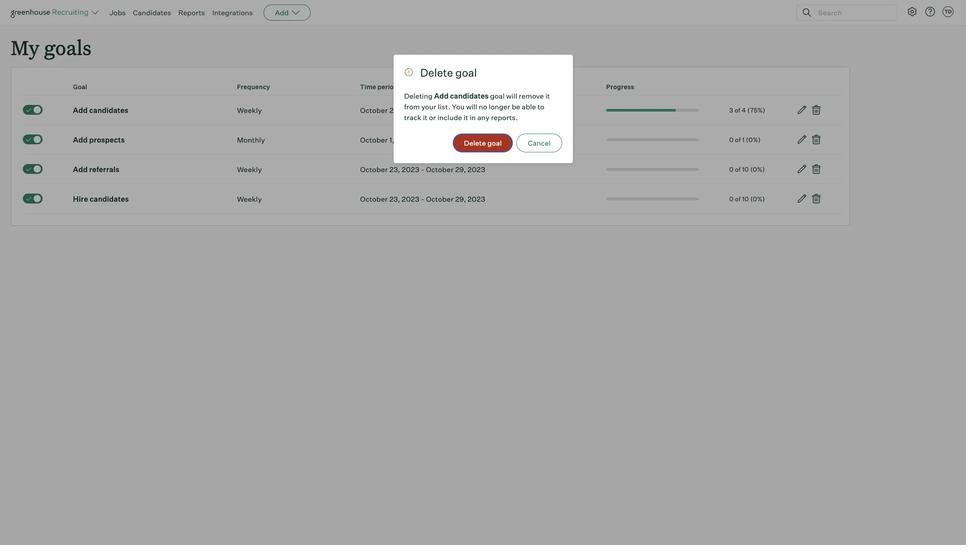 Task type: locate. For each thing, give the bounding box(es) containing it.
delete goal button
[[453, 133, 513, 152]]

october
[[360, 106, 388, 115], [426, 106, 454, 115], [360, 135, 388, 144], [420, 135, 448, 144], [360, 165, 388, 174], [426, 165, 454, 174], [360, 195, 388, 203], [426, 195, 454, 203]]

edit goal icon image for hire candidates
[[797, 193, 808, 204]]

candidates for hire candidates
[[90, 195, 129, 203]]

delete up the deleting add candidates
[[420, 66, 453, 79]]

2 23, from the top
[[390, 165, 400, 174]]

23,
[[390, 106, 400, 115], [390, 165, 400, 174], [390, 195, 400, 203]]

- for hire candidates
[[421, 195, 424, 203]]

edit goal icon image for add candidates
[[797, 105, 808, 115]]

1 vertical spatial delete goal
[[464, 138, 502, 147]]

10 for hire candidates
[[742, 195, 749, 203]]

remove goal icon image for hire candidates
[[811, 193, 822, 204]]

from
[[404, 102, 420, 111]]

candidates up prospects
[[89, 106, 128, 115]]

will up in
[[466, 102, 477, 111]]

td button
[[941, 4, 956, 19]]

3 remove goal icon image from the top
[[811, 164, 822, 175]]

october 23, 2023 - october 29, 2023 for add referrals
[[360, 165, 485, 174]]

remove
[[519, 91, 544, 100]]

goal
[[456, 66, 477, 79], [490, 91, 505, 100], [488, 138, 502, 147]]

0 of 10 (0%)
[[730, 165, 765, 173], [730, 195, 765, 203]]

2 vertical spatial 23,
[[390, 195, 400, 203]]

it left or
[[423, 113, 428, 122]]

2 weekly from the top
[[237, 165, 262, 174]]

2 vertical spatial 0
[[730, 195, 734, 203]]

- for add referrals
[[421, 165, 424, 174]]

progress bar
[[606, 109, 699, 112], [606, 138, 699, 141], [606, 168, 699, 171], [606, 198, 699, 200]]

2023
[[402, 106, 420, 115], [468, 106, 485, 115], [396, 135, 414, 144], [461, 135, 478, 144], [402, 165, 420, 174], [468, 165, 485, 174], [402, 195, 420, 203], [468, 195, 485, 203]]

29, for add referrals
[[455, 165, 466, 174]]

of for add candidates
[[735, 106, 741, 114]]

1 vertical spatial 10
[[742, 195, 749, 203]]

1 vertical spatial 29,
[[455, 165, 466, 174]]

3 weekly from the top
[[237, 195, 262, 203]]

remove goal icon image
[[811, 105, 822, 115], [811, 134, 822, 145], [811, 164, 822, 175], [811, 193, 822, 204]]

-
[[421, 106, 424, 115], [415, 135, 419, 144], [421, 165, 424, 174], [421, 195, 424, 203]]

add
[[275, 8, 289, 17], [434, 91, 449, 100], [73, 106, 88, 115], [73, 135, 88, 144], [73, 165, 88, 174]]

progress bar for add prospects
[[606, 138, 699, 141]]

Search text field
[[816, 6, 889, 19]]

remove goal icon image for add referrals
[[811, 164, 822, 175]]

0 horizontal spatial will
[[466, 102, 477, 111]]

of
[[735, 106, 741, 114], [735, 136, 741, 143], [735, 165, 741, 173], [735, 195, 741, 203]]

31,
[[450, 135, 459, 144]]

1 vertical spatial delete
[[464, 138, 486, 147]]

None checkbox
[[23, 105, 43, 115]]

0 vertical spatial weekly
[[237, 106, 262, 115]]

3 29, from the top
[[455, 195, 466, 203]]

4 remove goal icon image from the top
[[811, 193, 822, 204]]

2 vertical spatial (0%)
[[751, 195, 765, 203]]

2 vertical spatial october 23, 2023 - october 29, 2023
[[360, 195, 485, 203]]

3 progress bar from the top
[[606, 168, 699, 171]]

1 remove goal icon image from the top
[[811, 105, 822, 115]]

1 0 from the top
[[730, 136, 734, 143]]

29, for add candidates
[[455, 106, 466, 115]]

1 horizontal spatial will
[[506, 91, 517, 100]]

0 vertical spatial 10
[[742, 165, 749, 173]]

goal inside "goal will remove it from your list. you will no longer be able to track it or include it in any reports."
[[490, 91, 505, 100]]

1 29, from the top
[[455, 106, 466, 115]]

2 remove goal icon image from the top
[[811, 134, 822, 145]]

2 vertical spatial candidates
[[90, 195, 129, 203]]

no
[[479, 102, 487, 111]]

add for add
[[275, 8, 289, 17]]

0 vertical spatial 29,
[[455, 106, 466, 115]]

delete goal
[[420, 66, 477, 79], [464, 138, 502, 147]]

1 progress bar from the top
[[606, 109, 699, 112]]

2 0 from the top
[[730, 165, 734, 173]]

weekly for hire candidates
[[237, 195, 262, 203]]

23, for hire candidates
[[390, 195, 400, 203]]

add for add prospects
[[73, 135, 88, 144]]

2 0 of 10 (0%) from the top
[[730, 195, 765, 203]]

candidates
[[450, 91, 489, 100], [89, 106, 128, 115], [90, 195, 129, 203]]

2 october 23, 2023 - october 29, 2023 from the top
[[360, 165, 485, 174]]

2 edit goal icon image from the top
[[797, 134, 808, 145]]

greenhouse recruiting image
[[11, 7, 91, 18]]

(0%) for add referrals
[[751, 165, 765, 173]]

weekly
[[237, 106, 262, 115], [237, 165, 262, 174], [237, 195, 262, 203]]

0 vertical spatial will
[[506, 91, 517, 100]]

0 of 10 (0%) for referrals
[[730, 165, 765, 173]]

2 10 from the top
[[742, 195, 749, 203]]

add referrals
[[73, 165, 120, 174]]

0 vertical spatial goal
[[456, 66, 477, 79]]

3 23, from the top
[[390, 195, 400, 203]]

0 vertical spatial october 23, 2023 - october 29, 2023
[[360, 106, 485, 115]]

2 vertical spatial goal
[[488, 138, 502, 147]]

4 edit goal icon image from the top
[[797, 193, 808, 204]]

0 vertical spatial 0
[[730, 136, 734, 143]]

1 vertical spatial 0
[[730, 165, 734, 173]]

1 october 23, 2023 - october 29, 2023 from the top
[[360, 106, 485, 115]]

it
[[546, 91, 550, 100], [423, 113, 428, 122], [464, 113, 468, 122]]

hire
[[73, 195, 88, 203]]

progress
[[606, 83, 635, 91]]

referrals
[[89, 165, 120, 174]]

candidates right the hire
[[90, 195, 129, 203]]

it left in
[[464, 113, 468, 122]]

2 vertical spatial weekly
[[237, 195, 262, 203]]

1 23, from the top
[[390, 106, 400, 115]]

0 horizontal spatial delete
[[420, 66, 453, 79]]

of for add referrals
[[735, 165, 741, 173]]

(0%) for hire candidates
[[751, 195, 765, 203]]

progress bar for add candidates
[[606, 109, 699, 112]]

1 0 of 10 (0%) from the top
[[730, 165, 765, 173]]

0
[[730, 136, 734, 143], [730, 165, 734, 173], [730, 195, 734, 203]]

4 progress bar from the top
[[606, 198, 699, 200]]

reports link
[[178, 8, 205, 17]]

0 vertical spatial (0%)
[[746, 136, 761, 143]]

edit goal icon image
[[797, 105, 808, 115], [797, 134, 808, 145], [797, 164, 808, 175], [797, 193, 808, 204]]

10 for add referrals
[[742, 165, 749, 173]]

delete
[[420, 66, 453, 79], [464, 138, 486, 147]]

- for add prospects
[[415, 135, 419, 144]]

delete right 31,
[[464, 138, 486, 147]]

2 29, from the top
[[455, 165, 466, 174]]

2 vertical spatial 29,
[[455, 195, 466, 203]]

1 edit goal icon image from the top
[[797, 105, 808, 115]]

1 vertical spatial (0%)
[[751, 165, 765, 173]]

1 10 from the top
[[742, 165, 749, 173]]

october 23, 2023 - october 29, 2023
[[360, 106, 485, 115], [360, 165, 485, 174], [360, 195, 485, 203]]

0 for hire candidates
[[730, 195, 734, 203]]

0 for add referrals
[[730, 165, 734, 173]]

1 vertical spatial october 23, 2023 - october 29, 2023
[[360, 165, 485, 174]]

candidates for add candidates
[[89, 106, 128, 115]]

jobs
[[109, 8, 126, 17]]

1 vertical spatial goal
[[490, 91, 505, 100]]

delete goal up the deleting add candidates
[[420, 66, 477, 79]]

29,
[[455, 106, 466, 115], [455, 165, 466, 174], [455, 195, 466, 203]]

1 horizontal spatial delete
[[464, 138, 486, 147]]

delete goal down any
[[464, 138, 502, 147]]

1 vertical spatial 0 of 10 (0%)
[[730, 195, 765, 203]]

1 vertical spatial candidates
[[89, 106, 128, 115]]

goal down reports.
[[488, 138, 502, 147]]

3 october 23, 2023 - october 29, 2023 from the top
[[360, 195, 485, 203]]

integrations link
[[212, 8, 253, 17]]

in
[[470, 113, 476, 122]]

3 0 from the top
[[730, 195, 734, 203]]

goal up longer
[[490, 91, 505, 100]]

it right remove
[[546, 91, 550, 100]]

2 progress bar from the top
[[606, 138, 699, 141]]

10
[[742, 165, 749, 173], [742, 195, 749, 203]]

0 vertical spatial 23,
[[390, 106, 400, 115]]

1 vertical spatial 23,
[[390, 165, 400, 174]]

0 vertical spatial delete goal
[[420, 66, 477, 79]]

1 vertical spatial will
[[466, 102, 477, 111]]

1 weekly from the top
[[237, 106, 262, 115]]

candidates up you
[[450, 91, 489, 100]]

goal up the deleting add candidates
[[456, 66, 477, 79]]

add inside the add popup button
[[275, 8, 289, 17]]

will
[[506, 91, 517, 100], [466, 102, 477, 111]]

will up be
[[506, 91, 517, 100]]

(0%)
[[746, 136, 761, 143], [751, 165, 765, 173], [751, 195, 765, 203]]

None checkbox
[[23, 134, 43, 144], [23, 164, 43, 174], [23, 194, 43, 203], [23, 134, 43, 144], [23, 164, 43, 174], [23, 194, 43, 203]]

1 vertical spatial weekly
[[237, 165, 262, 174]]

0 horizontal spatial it
[[423, 113, 428, 122]]

0 vertical spatial 0 of 10 (0%)
[[730, 165, 765, 173]]

3 edit goal icon image from the top
[[797, 164, 808, 175]]



Task type: vqa. For each thing, say whether or not it's contained in the screenshot.
Weekly
yes



Task type: describe. For each thing, give the bounding box(es) containing it.
cancel button
[[517, 133, 562, 152]]

goal inside button
[[488, 138, 502, 147]]

frequency
[[237, 83, 270, 91]]

23, for add referrals
[[390, 165, 400, 174]]

my
[[11, 34, 39, 61]]

add for add referrals
[[73, 165, 88, 174]]

october 23, 2023 - october 29, 2023 for add candidates
[[360, 106, 485, 115]]

jobs link
[[109, 8, 126, 17]]

23, for add candidates
[[390, 106, 400, 115]]

to
[[538, 102, 545, 111]]

3
[[730, 106, 733, 114]]

progress bar for add referrals
[[606, 168, 699, 171]]

4
[[742, 106, 746, 114]]

weekly for add candidates
[[237, 106, 262, 115]]

delete goal inside button
[[464, 138, 502, 147]]

reports
[[178, 8, 205, 17]]

goals
[[44, 34, 92, 61]]

integrations
[[212, 8, 253, 17]]

monthly
[[237, 135, 265, 144]]

0 of 1 (0%)
[[730, 136, 761, 143]]

you
[[452, 102, 465, 111]]

track
[[404, 113, 422, 122]]

progress bar for hire candidates
[[606, 198, 699, 200]]

any
[[478, 113, 490, 122]]

0 vertical spatial candidates
[[450, 91, 489, 100]]

(75%)
[[748, 106, 766, 114]]

remove goal icon image for add prospects
[[811, 134, 822, 145]]

of for hire candidates
[[735, 195, 741, 203]]

be
[[512, 102, 520, 111]]

td button
[[943, 6, 954, 17]]

(0%) for add prospects
[[746, 136, 761, 143]]

remove goal icon image for add candidates
[[811, 105, 822, 115]]

- for add candidates
[[421, 106, 424, 115]]

candidates
[[133, 8, 171, 17]]

add candidates
[[73, 106, 128, 115]]

period
[[378, 83, 398, 91]]

1,
[[390, 135, 395, 144]]

add for add candidates
[[73, 106, 88, 115]]

cancel
[[528, 138, 551, 147]]

or
[[429, 113, 436, 122]]

0 vertical spatial delete
[[420, 66, 453, 79]]

october 1, 2023 - october 31, 2023
[[360, 135, 478, 144]]

october 23, 2023 - october 29, 2023 for hire candidates
[[360, 195, 485, 203]]

2 horizontal spatial it
[[546, 91, 550, 100]]

weekly for add referrals
[[237, 165, 262, 174]]

edit goal icon image for add referrals
[[797, 164, 808, 175]]

hire candidates
[[73, 195, 129, 203]]

add prospects
[[73, 135, 125, 144]]

deleting add candidates
[[404, 91, 489, 100]]

edit goal icon image for add prospects
[[797, 134, 808, 145]]

candidates link
[[133, 8, 171, 17]]

of for add prospects
[[735, 136, 741, 143]]

delete inside button
[[464, 138, 486, 147]]

my goals
[[11, 34, 92, 61]]

td
[[945, 9, 952, 15]]

1 horizontal spatial it
[[464, 113, 468, 122]]

your
[[421, 102, 436, 111]]

goal
[[73, 83, 87, 91]]

deleting
[[404, 91, 433, 100]]

1
[[742, 136, 745, 143]]

goal will remove it from your list. you will no longer be able to track it or include it in any reports.
[[404, 91, 550, 122]]

3 of 4 (75%)
[[730, 106, 766, 114]]

prospects
[[89, 135, 125, 144]]

0 of 10 (0%) for candidates
[[730, 195, 765, 203]]

longer
[[489, 102, 510, 111]]

include
[[438, 113, 462, 122]]

add button
[[264, 4, 311, 21]]

list.
[[438, 102, 450, 111]]

reports.
[[491, 113, 518, 122]]

0 for add prospects
[[730, 136, 734, 143]]

time period
[[360, 83, 398, 91]]

able
[[522, 102, 536, 111]]

time
[[360, 83, 376, 91]]

29, for hire candidates
[[455, 195, 466, 203]]

configure image
[[907, 6, 918, 17]]



